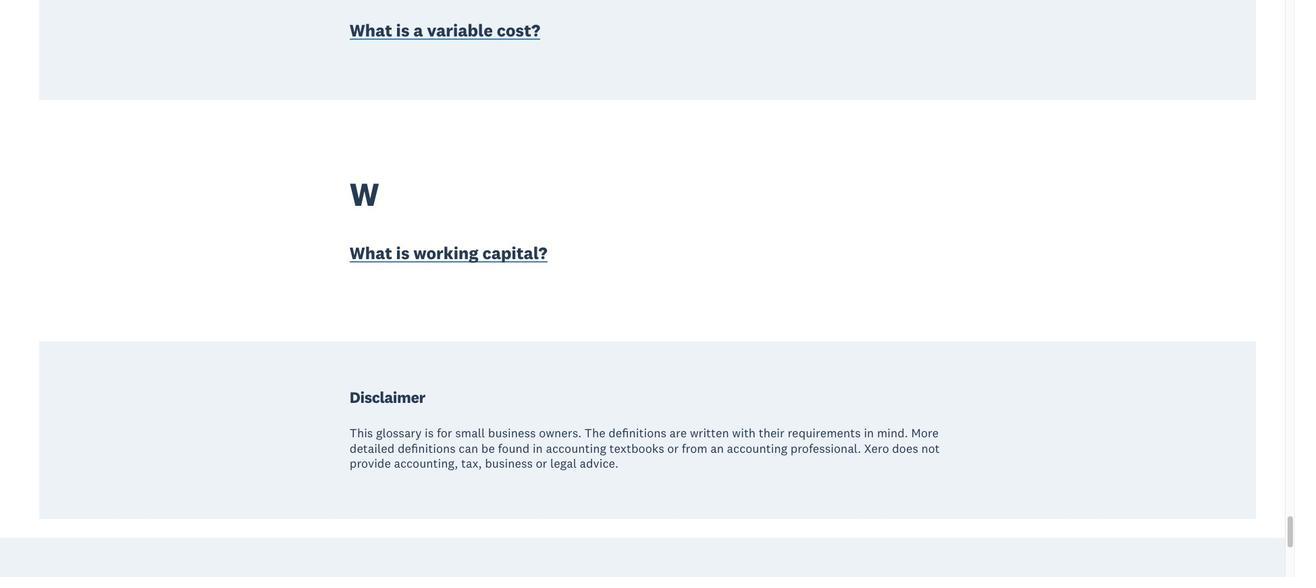 Task type: describe. For each thing, give the bounding box(es) containing it.
w
[[350, 174, 379, 215]]

more
[[912, 426, 939, 441]]

with
[[732, 426, 756, 441]]

0 horizontal spatial definitions
[[398, 441, 456, 456]]

detailed
[[350, 441, 395, 456]]

mind.
[[877, 426, 909, 441]]

small
[[455, 426, 485, 441]]

the
[[585, 426, 606, 441]]

owners.
[[539, 426, 582, 441]]

what is a variable cost? link
[[350, 19, 541, 44]]

from
[[682, 441, 708, 456]]

not
[[922, 441, 940, 456]]

0 horizontal spatial in
[[533, 441, 543, 456]]

1 horizontal spatial or
[[668, 441, 679, 456]]

capital?
[[483, 243, 548, 264]]

textbooks
[[610, 441, 665, 456]]

provide
[[350, 456, 391, 472]]

requirements
[[788, 426, 861, 441]]

advice.
[[580, 456, 619, 472]]

what is working capital? link
[[350, 242, 548, 267]]

1 horizontal spatial in
[[864, 426, 874, 441]]

glossary
[[376, 426, 422, 441]]

be
[[482, 441, 495, 456]]

2 accounting from the left
[[727, 441, 788, 456]]

is for working
[[396, 243, 410, 264]]

0 vertical spatial business
[[488, 426, 536, 441]]

working
[[414, 243, 479, 264]]

legal
[[551, 456, 577, 472]]

tax,
[[461, 456, 482, 472]]



Task type: vqa. For each thing, say whether or not it's contained in the screenshot.
more
yes



Task type: locate. For each thing, give the bounding box(es) containing it.
0 horizontal spatial accounting
[[546, 441, 607, 456]]

their
[[759, 426, 785, 441]]

or left from on the bottom of page
[[668, 441, 679, 456]]

this
[[350, 426, 373, 441]]

is inside this glossary is for small business owners. the definitions are written with their requirements in mind. more detailed definitions can be found in accounting textbooks or from an accounting professional. xero does not provide accounting, tax, business or legal advice.
[[425, 426, 434, 441]]

definitions
[[609, 426, 667, 441], [398, 441, 456, 456]]

found
[[498, 441, 530, 456]]

what left a
[[350, 20, 392, 41]]

a
[[414, 20, 423, 41]]

does
[[893, 441, 919, 456]]

is left a
[[396, 20, 410, 41]]

is left the working
[[396, 243, 410, 264]]

what down 'w' on the top left
[[350, 243, 392, 264]]

is left for
[[425, 426, 434, 441]]

an
[[711, 441, 724, 456]]

written
[[690, 426, 729, 441]]

business right tax,
[[485, 456, 533, 472]]

definitions left the can
[[398, 441, 456, 456]]

in right found at the bottom left of page
[[533, 441, 543, 456]]

or
[[668, 441, 679, 456], [536, 456, 547, 472]]

1 accounting from the left
[[546, 441, 607, 456]]

business
[[488, 426, 536, 441], [485, 456, 533, 472]]

0 vertical spatial what
[[350, 20, 392, 41]]

1 vertical spatial business
[[485, 456, 533, 472]]

2 vertical spatial is
[[425, 426, 434, 441]]

are
[[670, 426, 687, 441]]

in left mind.
[[864, 426, 874, 441]]

can
[[459, 441, 478, 456]]

cost?
[[497, 20, 541, 41]]

variable
[[427, 20, 493, 41]]

accounting left the 'textbooks'
[[546, 441, 607, 456]]

1 horizontal spatial accounting
[[727, 441, 788, 456]]

accounting right the an
[[727, 441, 788, 456]]

is for a
[[396, 20, 410, 41]]

professional.
[[791, 441, 862, 456]]

in
[[864, 426, 874, 441], [533, 441, 543, 456]]

1 vertical spatial is
[[396, 243, 410, 264]]

1 what from the top
[[350, 20, 392, 41]]

for
[[437, 426, 452, 441]]

is
[[396, 20, 410, 41], [396, 243, 410, 264], [425, 426, 434, 441]]

accounting,
[[394, 456, 458, 472]]

what is working capital?
[[350, 243, 548, 264]]

business right small
[[488, 426, 536, 441]]

definitions left are
[[609, 426, 667, 441]]

1 horizontal spatial definitions
[[609, 426, 667, 441]]

0 vertical spatial is
[[396, 20, 410, 41]]

this glossary is for small business owners. the definitions are written with their requirements in mind. more detailed definitions can be found in accounting textbooks or from an accounting professional. xero does not provide accounting, tax, business or legal advice.
[[350, 426, 940, 472]]

disclaimer
[[350, 388, 425, 407]]

what for what is working capital?
[[350, 243, 392, 264]]

accounting
[[546, 441, 607, 456], [727, 441, 788, 456]]

what for what is a variable cost?
[[350, 20, 392, 41]]

xero
[[865, 441, 890, 456]]

0 horizontal spatial or
[[536, 456, 547, 472]]

1 vertical spatial what
[[350, 243, 392, 264]]

what
[[350, 20, 392, 41], [350, 243, 392, 264]]

2 what from the top
[[350, 243, 392, 264]]

what is a variable cost?
[[350, 20, 541, 41]]

or left the legal
[[536, 456, 547, 472]]



